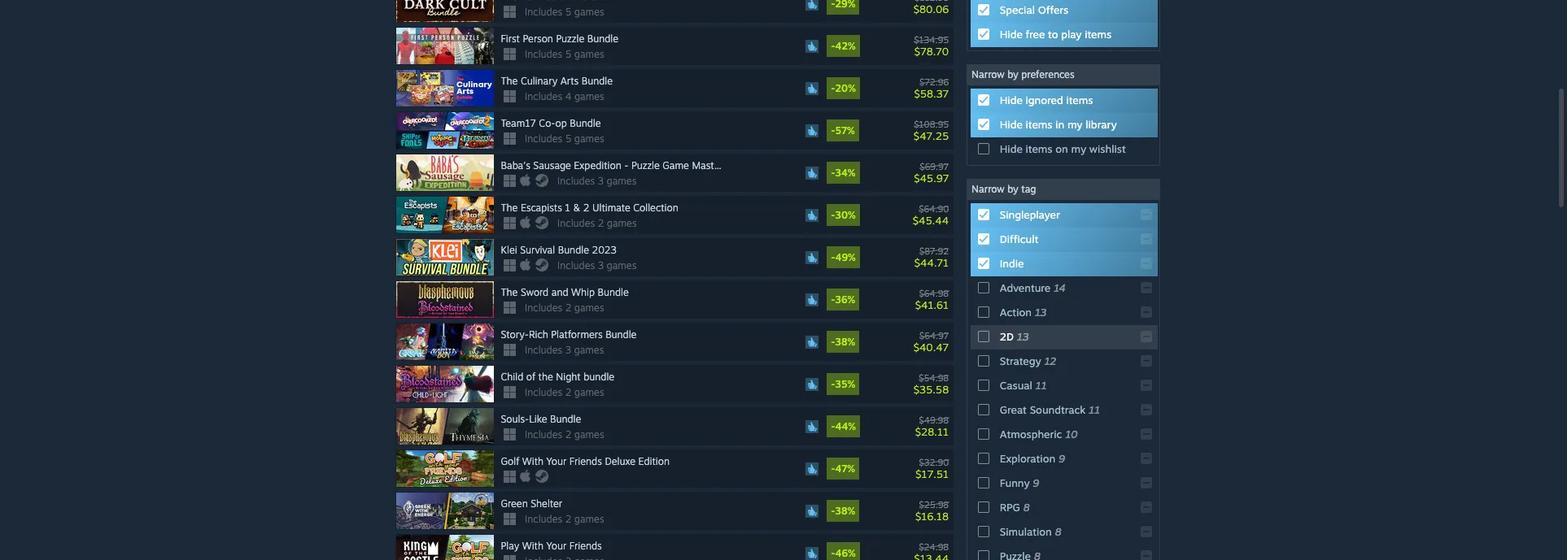 Task type: describe. For each thing, give the bounding box(es) containing it.
$16.18
[[916, 510, 949, 523]]

my for on
[[1072, 142, 1087, 156]]

$64.98 $41.61
[[915, 288, 949, 311]]

friends for golf with your friends deluxe edition
[[570, 456, 602, 468]]

bundle right op on the top of page
[[570, 117, 601, 129]]

play with your friends
[[501, 541, 602, 553]]

9 for funny 9
[[1033, 477, 1040, 490]]

2 for $41.61
[[565, 302, 572, 314]]

tag
[[1022, 183, 1036, 195]]

expedition
[[574, 160, 622, 172]]

baba's
[[501, 160, 531, 172]]

$108.95 $47.25
[[914, 119, 949, 142]]

$35.58
[[914, 383, 949, 396]]

$44.71
[[915, 256, 949, 269]]

items left in
[[1026, 118, 1053, 131]]

- for $45.44
[[831, 209, 836, 221]]

- for $35.58
[[831, 379, 836, 391]]

2 for $16.18
[[565, 514, 572, 526]]

team17 co-op bundle
[[501, 117, 601, 129]]

- for $47.25
[[831, 125, 836, 137]]

- for $41.61
[[831, 294, 836, 306]]

includes down shelter
[[525, 514, 563, 526]]

-38% for $16.18
[[831, 506, 856, 518]]

$72.96
[[920, 76, 949, 88]]

action 13
[[1000, 306, 1047, 319]]

57%
[[835, 125, 855, 137]]

difficult
[[1000, 233, 1039, 246]]

2 for $35.58
[[565, 387, 572, 399]]

$25.98 $16.18
[[916, 499, 949, 523]]

by for preferences
[[1008, 68, 1019, 81]]

-57%
[[831, 125, 855, 137]]

includes 2 games for $16.18
[[525, 514, 604, 526]]

games down ultimate
[[607, 217, 637, 230]]

the
[[538, 371, 553, 383]]

includes up person
[[525, 6, 563, 18]]

golf with your friends deluxe edition
[[501, 456, 670, 468]]

play
[[1062, 28, 1082, 41]]

13 for 2d 13
[[1017, 331, 1029, 344]]

the for $45.44
[[501, 202, 518, 214]]

indie
[[1000, 257, 1024, 270]]

items right play
[[1085, 28, 1112, 41]]

platformers
[[551, 329, 603, 341]]

34%
[[835, 167, 856, 179]]

2 right &
[[583, 202, 590, 214]]

49%
[[835, 252, 856, 264]]

my for in
[[1068, 118, 1083, 131]]

4
[[565, 90, 572, 103]]

deluxe
[[605, 456, 636, 468]]

games up expedition
[[574, 133, 604, 145]]

games up golf with your friends deluxe edition at the left of page
[[574, 429, 604, 441]]

includes down &
[[558, 217, 595, 230]]

-20%
[[831, 82, 856, 94]]

-42%
[[831, 40, 856, 52]]

includes 2 games down the escapists 1 & 2 ultimate collection
[[558, 217, 637, 230]]

3 for $45.97
[[598, 175, 604, 187]]

$64.90 $45.44
[[913, 203, 949, 227]]

narrow by tag
[[972, 183, 1036, 195]]

includes down sword
[[525, 302, 563, 314]]

-35%
[[831, 379, 856, 391]]

strategy
[[1000, 355, 1042, 368]]

- for $45.97
[[831, 167, 836, 179]]

games up play with your friends
[[574, 514, 604, 526]]

2 5 from the top
[[565, 48, 572, 60]]

$49.98 $28.11
[[915, 415, 949, 438]]

to
[[1048, 28, 1059, 41]]

great soundtrack 11
[[1000, 404, 1100, 417]]

special
[[1000, 3, 1035, 16]]

46%
[[835, 548, 856, 560]]

simulation
[[1000, 526, 1052, 539]]

- for $78.70
[[831, 40, 836, 52]]

- for $40.47
[[831, 336, 836, 348]]

8 for simulation 8
[[1055, 526, 1062, 539]]

play
[[501, 541, 519, 553]]

rpg 8
[[1000, 501, 1030, 514]]

adventure
[[1000, 282, 1051, 295]]

hide items on my wishlist
[[1000, 142, 1126, 156]]

atmospheric 10
[[1000, 428, 1078, 441]]

includes 2 games for $41.61
[[525, 302, 604, 314]]

$25.98
[[919, 499, 949, 511]]

story-rich platformers bundle
[[501, 329, 637, 341]]

$32.90
[[919, 457, 949, 468]]

hide for hide items in my library
[[1000, 118, 1023, 131]]

and
[[552, 287, 569, 299]]

0 horizontal spatial puzzle
[[556, 33, 585, 45]]

items up hide items in my library
[[1067, 94, 1093, 107]]

escapists
[[521, 202, 562, 214]]

$134.95
[[914, 34, 949, 45]]

first
[[501, 33, 520, 45]]

12
[[1045, 355, 1057, 368]]

simulation 8
[[1000, 526, 1062, 539]]

klei survival bundle 2023
[[501, 244, 617, 256]]

games right 4
[[575, 90, 605, 103]]

5 for $80.06
[[565, 6, 572, 18]]

$32.90 $17.51
[[916, 457, 949, 481]]

47%
[[835, 463, 855, 475]]

2 down ultimate
[[598, 217, 604, 230]]

edition
[[639, 456, 670, 468]]

44%
[[835, 421, 856, 433]]

arts
[[561, 75, 579, 87]]

bundle left 2023
[[558, 244, 589, 256]]

includes down souls-like bundle
[[525, 429, 563, 441]]

games down baba's sausage expedition - puzzle game masterpieces
[[607, 175, 637, 187]]

bundle right whip
[[598, 287, 629, 299]]

38% for $16.18
[[835, 506, 856, 518]]

bundle
[[584, 371, 615, 383]]

preferences
[[1022, 68, 1075, 81]]

exploration
[[1000, 453, 1056, 466]]

strategy 12
[[1000, 355, 1057, 368]]

42%
[[835, 40, 856, 52]]

the sword and whip bundle
[[501, 287, 629, 299]]

culinary
[[521, 75, 558, 87]]

- for $17.51
[[831, 463, 836, 475]]

-47%
[[831, 463, 855, 475]]

library
[[1086, 118, 1117, 131]]

20%
[[835, 82, 856, 94]]

games up the arts
[[574, 48, 604, 60]]

includes 3 games for $44.71
[[558, 260, 637, 272]]

games down platformers
[[574, 344, 604, 357]]

-38% for $40.47
[[831, 336, 856, 348]]

$72.96 $58.37
[[914, 76, 949, 100]]



Task type: vqa. For each thing, say whether or not it's contained in the screenshot.
'phone'
no



Task type: locate. For each thing, give the bounding box(es) containing it.
3 hide from the top
[[1000, 118, 1023, 131]]

narrow left tag
[[972, 183, 1005, 195]]

1 horizontal spatial 13
[[1035, 306, 1047, 319]]

includes 5 games down op on the top of page
[[525, 133, 604, 145]]

$40.47
[[914, 341, 949, 354]]

3 down 2023
[[598, 260, 604, 272]]

$47.25
[[914, 129, 949, 142]]

bundle right platformers
[[606, 329, 637, 341]]

with for play
[[522, 541, 544, 553]]

1 vertical spatial the
[[501, 202, 518, 214]]

1 horizontal spatial 11
[[1089, 404, 1100, 417]]

-38% down -47%
[[831, 506, 856, 518]]

by
[[1008, 68, 1019, 81], [1008, 183, 1019, 195]]

1 narrow from the top
[[972, 68, 1005, 81]]

0 horizontal spatial 8
[[1024, 501, 1030, 514]]

the left escapists
[[501, 202, 518, 214]]

friends for play with your friends
[[570, 541, 602, 553]]

4 hide from the top
[[1000, 142, 1023, 156]]

0 vertical spatial 38%
[[835, 336, 856, 348]]

0 vertical spatial your
[[547, 456, 567, 468]]

-36%
[[831, 294, 856, 306]]

whip
[[571, 287, 595, 299]]

2 with from the top
[[522, 541, 544, 553]]

puzzle left game
[[632, 160, 660, 172]]

ultimate
[[592, 202, 631, 214]]

2 down souls-like bundle
[[565, 429, 572, 441]]

the left sword
[[501, 287, 518, 299]]

3 includes 5 games from the top
[[525, 133, 604, 145]]

1 vertical spatial with
[[522, 541, 544, 553]]

38% down 47%
[[835, 506, 856, 518]]

with right play
[[522, 541, 544, 553]]

5 up first person puzzle bundle
[[565, 6, 572, 18]]

&
[[573, 202, 581, 214]]

wishlist
[[1090, 142, 1126, 156]]

0 vertical spatial puzzle
[[556, 33, 585, 45]]

hide left free
[[1000, 28, 1023, 41]]

1 vertical spatial puzzle
[[632, 160, 660, 172]]

by for tag
[[1008, 183, 1019, 195]]

5 down op on the top of page
[[565, 133, 572, 145]]

includes down rich
[[525, 344, 563, 357]]

my right in
[[1068, 118, 1083, 131]]

1 horizontal spatial 8
[[1055, 526, 1062, 539]]

1 vertical spatial your
[[547, 541, 567, 553]]

3 down expedition
[[598, 175, 604, 187]]

1 vertical spatial by
[[1008, 183, 1019, 195]]

sword
[[521, 287, 549, 299]]

-44%
[[831, 421, 856, 433]]

1 vertical spatial 3
[[598, 260, 604, 272]]

- for $28.11
[[831, 421, 836, 433]]

- for $58.37
[[831, 82, 836, 94]]

1 vertical spatial includes 3 games
[[558, 260, 637, 272]]

3 5 from the top
[[565, 133, 572, 145]]

2 vertical spatial the
[[501, 287, 518, 299]]

2d
[[1000, 331, 1014, 344]]

includes 3 games down expedition
[[558, 175, 637, 187]]

8
[[1024, 501, 1030, 514], [1055, 526, 1062, 539]]

0 vertical spatial 5
[[565, 6, 572, 18]]

includes 2 games down "the sword and whip bundle"
[[525, 302, 604, 314]]

the for $41.61
[[501, 287, 518, 299]]

$41.61
[[915, 298, 949, 311]]

green shelter
[[501, 498, 562, 510]]

3 the from the top
[[501, 287, 518, 299]]

0 horizontal spatial 9
[[1033, 477, 1040, 490]]

games down bundle
[[574, 387, 604, 399]]

2 includes 5 games from the top
[[525, 48, 604, 60]]

-30%
[[831, 209, 856, 221]]

offers
[[1038, 3, 1069, 16]]

-
[[831, 40, 836, 52], [831, 82, 836, 94], [831, 125, 836, 137], [624, 160, 629, 172], [831, 167, 836, 179], [831, 209, 836, 221], [831, 252, 836, 264], [831, 294, 836, 306], [831, 336, 836, 348], [831, 379, 836, 391], [831, 421, 836, 433], [831, 463, 836, 475], [831, 506, 836, 518], [831, 548, 836, 560]]

5 down first person puzzle bundle
[[565, 48, 572, 60]]

the left culinary
[[501, 75, 518, 87]]

bundle right like
[[550, 414, 581, 426]]

0 vertical spatial includes 3 games
[[558, 175, 637, 187]]

1 vertical spatial includes 5 games
[[525, 48, 604, 60]]

includes 2 games down souls-like bundle
[[525, 429, 604, 441]]

includes 5 games for $80.06
[[525, 6, 604, 18]]

your for play
[[547, 541, 567, 553]]

0 vertical spatial by
[[1008, 68, 1019, 81]]

9 right the funny
[[1033, 477, 1040, 490]]

0 vertical spatial with
[[522, 456, 544, 468]]

2 friends from the top
[[570, 541, 602, 553]]

includes 3 games for $45.97
[[558, 175, 637, 187]]

items
[[1085, 28, 1112, 41], [1067, 94, 1093, 107], [1026, 118, 1053, 131], [1026, 142, 1053, 156]]

1 vertical spatial my
[[1072, 142, 1087, 156]]

narrow by preferences
[[972, 68, 1075, 81]]

the culinary arts bundle
[[501, 75, 613, 87]]

golf
[[501, 456, 520, 468]]

hide free to play items
[[1000, 28, 1112, 41]]

1 38% from the top
[[835, 336, 856, 348]]

with
[[522, 456, 544, 468], [522, 541, 544, 553]]

includes down klei survival bundle 2023
[[558, 260, 595, 272]]

your down shelter
[[547, 541, 567, 553]]

great
[[1000, 404, 1027, 417]]

0 vertical spatial 8
[[1024, 501, 1030, 514]]

items left on
[[1026, 142, 1053, 156]]

11 right casual
[[1036, 379, 1047, 392]]

includes down co-
[[525, 133, 563, 145]]

narrow for narrow by preferences
[[972, 68, 1005, 81]]

funny
[[1000, 477, 1030, 490]]

9 for exploration 9
[[1059, 453, 1065, 466]]

my right on
[[1072, 142, 1087, 156]]

1 5 from the top
[[565, 6, 572, 18]]

1 horizontal spatial 9
[[1059, 453, 1065, 466]]

$108.95
[[914, 119, 949, 130]]

funny 9
[[1000, 477, 1040, 490]]

1 vertical spatial 11
[[1089, 404, 1100, 417]]

$69.97
[[920, 161, 949, 172]]

2 vertical spatial includes 5 games
[[525, 133, 604, 145]]

8 for rpg 8
[[1024, 501, 1030, 514]]

with for golf
[[522, 456, 544, 468]]

$87.92
[[920, 245, 949, 257]]

free
[[1026, 28, 1045, 41]]

hide up narrow by tag
[[1000, 142, 1023, 156]]

2 for $28.11
[[565, 429, 572, 441]]

op
[[556, 117, 567, 129]]

includes 3 games down 2023
[[558, 260, 637, 272]]

casual 11
[[1000, 379, 1047, 392]]

with right golf on the bottom
[[522, 456, 544, 468]]

- for $16.18
[[831, 506, 836, 518]]

casual
[[1000, 379, 1033, 392]]

ignored
[[1026, 94, 1064, 107]]

0 horizontal spatial 13
[[1017, 331, 1029, 344]]

includes 5 games for $47.25
[[525, 133, 604, 145]]

friends left deluxe
[[570, 456, 602, 468]]

bundle
[[587, 33, 619, 45], [582, 75, 613, 87], [570, 117, 601, 129], [558, 244, 589, 256], [598, 287, 629, 299], [606, 329, 637, 341], [550, 414, 581, 426]]

baba's sausage expedition - puzzle game masterpieces
[[501, 160, 752, 172]]

includes 2 games
[[558, 217, 637, 230], [525, 302, 604, 314], [525, 387, 604, 399], [525, 429, 604, 441], [525, 514, 604, 526]]

2 by from the top
[[1008, 183, 1019, 195]]

survival
[[520, 244, 555, 256]]

1 your from the top
[[547, 456, 567, 468]]

35%
[[835, 379, 856, 391]]

bundle up the culinary arts bundle
[[587, 33, 619, 45]]

2 your from the top
[[547, 541, 567, 553]]

0 vertical spatial 9
[[1059, 453, 1065, 466]]

narrow for narrow by tag
[[972, 183, 1005, 195]]

8 right simulation
[[1055, 526, 1062, 539]]

green
[[501, 498, 528, 510]]

2 down "the sword and whip bundle"
[[565, 302, 572, 314]]

includes 3 games
[[558, 175, 637, 187], [558, 260, 637, 272], [525, 344, 604, 357]]

0 vertical spatial 11
[[1036, 379, 1047, 392]]

1 friends from the top
[[570, 456, 602, 468]]

1 includes 5 games from the top
[[525, 6, 604, 18]]

souls-
[[501, 414, 529, 426]]

2 -38% from the top
[[831, 506, 856, 518]]

1 vertical spatial friends
[[570, 541, 602, 553]]

friends right play
[[570, 541, 602, 553]]

$78.70
[[915, 44, 949, 57]]

includes 2 games for $28.11
[[525, 429, 604, 441]]

1 horizontal spatial puzzle
[[632, 160, 660, 172]]

1 with from the top
[[522, 456, 544, 468]]

-46%
[[831, 548, 856, 560]]

hide for hide items on my wishlist
[[1000, 142, 1023, 156]]

action
[[1000, 306, 1032, 319]]

hide down "hide ignored items"
[[1000, 118, 1023, 131]]

includes 2 games down night
[[525, 387, 604, 399]]

0 vertical spatial 13
[[1035, 306, 1047, 319]]

- for $44.71
[[831, 252, 836, 264]]

1 vertical spatial 8
[[1055, 526, 1062, 539]]

2 up play with your friends
[[565, 514, 572, 526]]

0 vertical spatial -38%
[[831, 336, 856, 348]]

$45.97
[[914, 171, 949, 184]]

by left preferences
[[1008, 68, 1019, 81]]

9 down 'atmospheric 10'
[[1059, 453, 1065, 466]]

2 hide from the top
[[1000, 94, 1023, 107]]

13 for action 13
[[1035, 306, 1047, 319]]

1 vertical spatial -38%
[[831, 506, 856, 518]]

your up shelter
[[547, 456, 567, 468]]

team17
[[501, 117, 536, 129]]

person
[[523, 33, 553, 45]]

hide for hide free to play items
[[1000, 28, 1023, 41]]

2 down night
[[565, 387, 572, 399]]

hide down the 'narrow by preferences'
[[1000, 94, 1023, 107]]

soundtrack
[[1030, 404, 1086, 417]]

includes down person
[[525, 48, 563, 60]]

$64.90
[[919, 203, 949, 215]]

5 for $47.25
[[565, 133, 572, 145]]

2d 13
[[1000, 331, 1029, 344]]

like
[[529, 414, 547, 426]]

$64.97
[[920, 330, 949, 342]]

1 vertical spatial 9
[[1033, 477, 1040, 490]]

bundle right the arts
[[582, 75, 613, 87]]

games down whip
[[574, 302, 604, 314]]

13 right action
[[1035, 306, 1047, 319]]

1 -38% from the top
[[831, 336, 856, 348]]

2023
[[592, 244, 617, 256]]

includes down expedition
[[558, 175, 595, 187]]

38% for $40.47
[[835, 336, 856, 348]]

1 the from the top
[[501, 75, 518, 87]]

your for golf
[[547, 456, 567, 468]]

11 right soundtrack
[[1089, 404, 1100, 417]]

narrow
[[972, 68, 1005, 81], [972, 183, 1005, 195]]

1 hide from the top
[[1000, 28, 1023, 41]]

0 vertical spatial narrow
[[972, 68, 1005, 81]]

includes 2 games down shelter
[[525, 514, 604, 526]]

1 vertical spatial 38%
[[835, 506, 856, 518]]

narrow right $72.96
[[972, 68, 1005, 81]]

by left tag
[[1008, 183, 1019, 195]]

in
[[1056, 118, 1065, 131]]

hide for hide ignored items
[[1000, 94, 1023, 107]]

$64.98
[[919, 288, 949, 299]]

0 horizontal spatial 11
[[1036, 379, 1047, 392]]

2 vertical spatial 5
[[565, 133, 572, 145]]

1 vertical spatial 5
[[565, 48, 572, 60]]

child of the night bundle
[[501, 371, 615, 383]]

games up first person puzzle bundle
[[574, 6, 604, 18]]

1 by from the top
[[1008, 68, 1019, 81]]

8 right rpg
[[1024, 501, 1030, 514]]

2 38% from the top
[[835, 506, 856, 518]]

13 right 2d
[[1017, 331, 1029, 344]]

0 vertical spatial includes 5 games
[[525, 6, 604, 18]]

first person puzzle bundle
[[501, 33, 619, 45]]

-38% up -35%
[[831, 336, 856, 348]]

$17.51
[[916, 468, 949, 481]]

3 for $44.71
[[598, 260, 604, 272]]

includes 2 games for $35.58
[[525, 387, 604, 399]]

38% down 36%
[[835, 336, 856, 348]]

$58.37
[[914, 87, 949, 100]]

games down 2023
[[607, 260, 637, 272]]

special offers
[[1000, 3, 1069, 16]]

child
[[501, 371, 524, 383]]

0 vertical spatial the
[[501, 75, 518, 87]]

2 narrow from the top
[[972, 183, 1005, 195]]

-34%
[[831, 167, 856, 179]]

$24.98
[[919, 542, 949, 553]]

0 vertical spatial friends
[[570, 456, 602, 468]]

2 vertical spatial 3
[[565, 344, 571, 357]]

$69.97 $45.97
[[914, 161, 949, 184]]

2 the from the top
[[501, 202, 518, 214]]

shelter
[[531, 498, 562, 510]]

10
[[1066, 428, 1078, 441]]

souls-like bundle
[[501, 414, 581, 426]]

singleplayer
[[1000, 208, 1060, 221]]

0 vertical spatial 3
[[598, 175, 604, 187]]

includes 3 games down story-rich platformers bundle
[[525, 344, 604, 357]]

3
[[598, 175, 604, 187], [598, 260, 604, 272], [565, 344, 571, 357]]

the for $58.37
[[501, 75, 518, 87]]

3 down story-rich platformers bundle
[[565, 344, 571, 357]]

includes down culinary
[[525, 90, 563, 103]]

includes 5 games down first person puzzle bundle
[[525, 48, 604, 60]]

0 vertical spatial my
[[1068, 118, 1083, 131]]

includes down "the" in the bottom of the page
[[525, 387, 563, 399]]

includes 5 games
[[525, 6, 604, 18], [525, 48, 604, 60], [525, 133, 604, 145]]

$54.98
[[919, 372, 949, 384]]

1 vertical spatial narrow
[[972, 183, 1005, 195]]

puzzle right person
[[556, 33, 585, 45]]

2 vertical spatial includes 3 games
[[525, 344, 604, 357]]

1 vertical spatial 13
[[1017, 331, 1029, 344]]

game
[[663, 160, 689, 172]]

includes 5 games up first person puzzle bundle
[[525, 6, 604, 18]]



